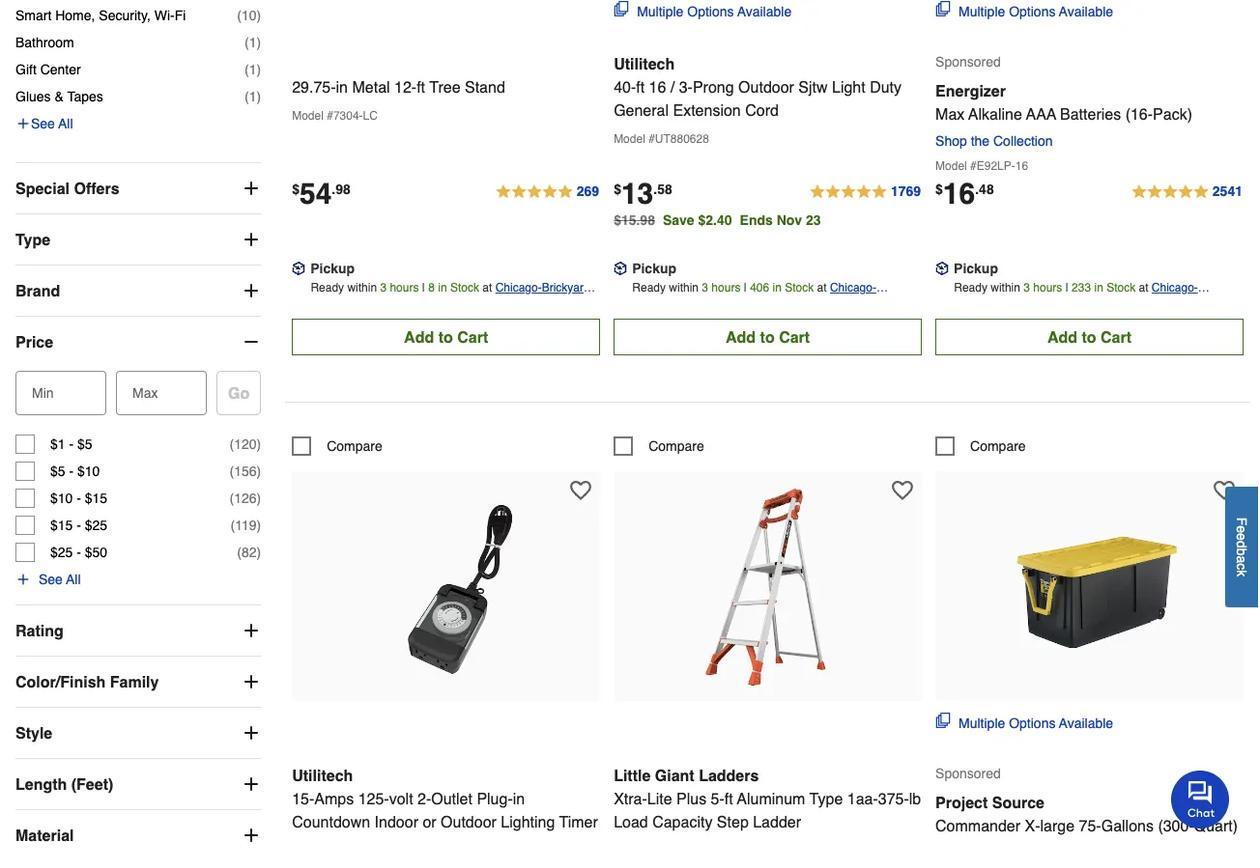 Task type: vqa. For each thing, say whether or not it's contained in the screenshot.


Task type: describe. For each thing, give the bounding box(es) containing it.
1 horizontal spatial $15
[[85, 491, 107, 507]]

gift center
[[15, 62, 81, 78]]

nov
[[777, 213, 802, 228]]

15-
[[292, 790, 314, 808]]

xtra-
[[614, 790, 647, 808]]

color/finish family button
[[15, 658, 261, 708]]

269
[[577, 184, 599, 199]]

home,
[[55, 8, 95, 24]]

prong
[[693, 78, 734, 96]]

add for 2nd add to cart button from right
[[726, 328, 756, 346]]

sjtw
[[799, 78, 828, 96]]

126
[[234, 491, 257, 507]]

119
[[235, 519, 257, 534]]

$ 16 .48
[[936, 178, 994, 211]]

1 vertical spatial $15
[[50, 519, 73, 534]]

f e e d b a c k button
[[1225, 487, 1259, 608]]

406
[[750, 282, 769, 295]]

1 vertical spatial plus image
[[242, 827, 261, 843]]

rating
[[15, 622, 64, 640]]

yellow
[[1008, 841, 1052, 843]]

( 1 ) for &
[[245, 89, 261, 105]]

125-
[[358, 790, 389, 808]]

smart
[[15, 8, 52, 24]]

color/finish family
[[15, 674, 159, 691]]

2 add to cart button from the left
[[614, 319, 922, 356]]

3 to from the left
[[1082, 328, 1097, 346]]

29.75-in metal 12-ft tree stand link
[[292, 55, 600, 99]]

pickup for ready within 3 hours | 8 in stock at chicago-brickyard lowe's
[[310, 261, 355, 277]]

5014300771 element
[[292, 437, 382, 456]]

actual price $16.48 element
[[936, 178, 994, 211]]

1 vertical spatial see all
[[39, 573, 81, 588]]

model # e92lp-16
[[936, 160, 1028, 173]]

at for 406
[[817, 282, 827, 295]]

load
[[614, 814, 648, 831]]

e92lp-
[[977, 160, 1016, 173]]

go button
[[217, 372, 261, 416]]

16 for e92lp-
[[1016, 160, 1028, 173]]

$25 - $50
[[50, 546, 107, 561]]

0 vertical spatial $25
[[85, 519, 107, 534]]

heart outline image
[[570, 481, 592, 502]]

2 vertical spatial 16
[[943, 178, 975, 211]]

$1 - $5
[[50, 437, 92, 453]]

plus image for type
[[242, 231, 261, 250]]

$5 - $10
[[50, 464, 100, 480]]

0 vertical spatial see all
[[31, 116, 73, 132]]

(16-
[[1126, 105, 1153, 123]]

tapes
[[67, 89, 103, 105]]

( 126 )
[[230, 491, 261, 507]]

&
[[55, 89, 64, 105]]

length (feet)
[[15, 776, 113, 794]]

little
[[614, 767, 651, 785]]

$ 13 .58
[[614, 178, 672, 211]]

shop the collection
[[936, 134, 1053, 149]]

bathroom
[[15, 35, 74, 51]]

ladder
[[753, 814, 801, 831]]

| for 233
[[1066, 282, 1069, 295]]

indoor
[[375, 814, 418, 831]]

offers
[[74, 180, 119, 198]]

lowe's for ready within 3 hours | 8 in stock at chicago-brickyard lowe's
[[495, 301, 531, 314]]

sponsored for energizer
[[936, 54, 1001, 70]]

) for smart home, security, wi-fi
[[257, 8, 261, 24]]

minus image
[[242, 333, 261, 352]]

aluminum
[[737, 790, 805, 808]]

5014114195 element
[[614, 437, 704, 456]]

at for 233
[[1139, 282, 1149, 295]]

0 vertical spatial $5
[[77, 437, 92, 453]]

black
[[936, 841, 973, 843]]

center
[[40, 62, 81, 78]]

multiple options available link up prong
[[614, 1, 792, 22]]

utilitech 15-amps 125-volt 2-outlet plug-in countdown indoor or outdoor lighting timer image
[[340, 482, 552, 694]]

price button
[[15, 317, 261, 368]]

plus
[[677, 790, 707, 808]]

metal
[[352, 78, 390, 96]]

multiple options available for multiple options available link over prong
[[637, 4, 792, 20]]

$50
[[85, 546, 107, 561]]

little giant ladders xtra-lite plus 5-ft aluminum type 1aa-375-lb load capacity step ladder image
[[662, 482, 874, 694]]

ready for ready within 3 hours | 233 in stock at chicago- brickyard lowe's
[[954, 282, 988, 295]]

lc
[[363, 110, 378, 123]]

pickup image
[[936, 262, 949, 276]]

2-
[[418, 790, 431, 808]]

$15.98
[[614, 213, 655, 228]]

ready within 3 hours | 406 in stock at chicago- brickyard lowe's
[[632, 282, 917, 314]]

color/finish
[[15, 674, 106, 691]]

29.75-
[[292, 78, 336, 96]]

1 e from the top
[[1235, 526, 1250, 533]]

project source commander x-large 75-gallons (300-quart) black and yellow heavy duty rolling tot
[[936, 794, 1238, 843]]

75-
[[1079, 817, 1101, 835]]

type inside the type button
[[15, 231, 50, 249]]

brickyard for ready within 3 hours | 406 in stock at chicago- brickyard lowe's
[[830, 301, 878, 314]]

actual price $54.98 element
[[292, 178, 351, 211]]

1 vertical spatial all
[[66, 573, 81, 588]]

82
[[242, 546, 257, 561]]

options up prong
[[687, 4, 734, 20]]

2541
[[1213, 184, 1243, 199]]

plus image inside the "see all" button
[[15, 573, 31, 588]]

5013943287 element
[[936, 437, 1026, 456]]

1 for &
[[249, 89, 257, 105]]

) for $25 - $50
[[257, 546, 261, 561]]

0 horizontal spatial $10
[[50, 491, 73, 507]]

3 for 406
[[702, 282, 708, 295]]

$ for 13
[[614, 182, 621, 197]]

extension
[[673, 101, 741, 119]]

.48
[[975, 182, 994, 197]]

max inside energizer max alkaline aaa batteries (16-pack)
[[936, 105, 965, 123]]

16 for ft
[[649, 78, 666, 96]]

type inside little giant ladders xtra-lite plus 5-ft aluminum type 1aa-375-lb load capacity step ladder
[[810, 790, 843, 808]]

( for $25 - $50
[[237, 546, 242, 561]]

| for 406
[[744, 282, 747, 295]]

7304-
[[333, 110, 363, 123]]

plus image for rating
[[242, 622, 261, 641]]

commander
[[936, 817, 1021, 835]]

5 stars image for 13
[[809, 181, 922, 204]]

1 vertical spatial $5
[[50, 464, 65, 480]]

1 horizontal spatial $10
[[77, 464, 100, 480]]

pickup for ready within 3 hours | 233 in stock at chicago- brickyard lowe's
[[954, 261, 998, 277]]

- for $10
[[77, 491, 81, 507]]

in inside utilitech 15-amps 125-volt 2-outlet plug-in countdown indoor or outdoor lighting timer
[[513, 790, 525, 808]]

heavy
[[1056, 841, 1100, 843]]

hours for 406
[[712, 282, 741, 295]]

) for $1 - $5
[[257, 437, 261, 453]]

chicago- for ready within 3 hours | 233 in stock at chicago- brickyard lowe's
[[1152, 282, 1198, 295]]

glues
[[15, 89, 51, 105]]

ft inside little giant ladders xtra-lite plus 5-ft aluminum type 1aa-375-lb load capacity step ladder
[[725, 790, 733, 808]]

duty inside utilitech 40-ft 16 / 3-prong outdoor sjtw light duty general extension cord
[[870, 78, 902, 96]]

0 vertical spatial all
[[58, 116, 73, 132]]

1 for center
[[249, 62, 257, 78]]

233
[[1072, 282, 1091, 295]]

chat invite button image
[[1171, 770, 1230, 829]]

pickup for ready within 3 hours | 406 in stock at chicago- brickyard lowe's
[[632, 261, 677, 277]]

( 119 )
[[231, 519, 261, 534]]

2 e from the top
[[1235, 533, 1250, 541]]

model for model # e92lp-16
[[936, 160, 967, 173]]

13
[[621, 178, 654, 211]]

2 see all button from the top
[[15, 571, 81, 590]]

actual price $13.58 element
[[614, 178, 672, 211]]

$1
[[50, 437, 65, 453]]

d
[[1235, 541, 1250, 548]]

project
[[936, 794, 988, 812]]

little giant ladders xtra-lite plus 5-ft aluminum type 1aa-375-lb load capacity step ladder
[[614, 767, 921, 831]]

shop
[[936, 134, 967, 149]]

0 vertical spatial see
[[31, 116, 55, 132]]

1 heart outline image from the left
[[892, 481, 913, 502]]

available up utilitech 40-ft 16 / 3-prong outdoor sjtw light duty general extension cord
[[737, 4, 792, 20]]

lowe's for ready within 3 hours | 406 in stock at chicago- brickyard lowe's
[[882, 301, 917, 314]]

54
[[300, 178, 332, 211]]

(feet)
[[71, 776, 113, 794]]

) for $15 - $25
[[257, 519, 261, 534]]

options up the 'source'
[[1009, 716, 1056, 732]]

add for first add to cart button from the right
[[1048, 328, 1078, 346]]

multiple up project at the bottom of the page
[[959, 716, 1005, 732]]

multiple up energizer
[[959, 4, 1005, 20]]

chicago-brickyard lowe's button
[[495, 279, 600, 314]]

gift
[[15, 62, 37, 78]]

lite
[[647, 790, 672, 808]]

quart)
[[1194, 817, 1238, 835]]

8
[[428, 282, 435, 295]]

0 horizontal spatial ft
[[417, 78, 425, 96]]

1 ( 1 ) from the top
[[245, 35, 261, 51]]

.98
[[332, 182, 351, 197]]

( 1 ) for center
[[245, 62, 261, 78]]

stock for 233
[[1107, 282, 1136, 295]]

( for glues & tapes
[[245, 89, 249, 105]]

$ for 16
[[936, 182, 943, 197]]

special offers button
[[15, 164, 261, 214]]



Task type: locate. For each thing, give the bounding box(es) containing it.
chicago- right 8
[[495, 282, 542, 295]]

model for model # ut880628
[[614, 133, 645, 146]]

multiple options available link up energizer
[[936, 1, 1113, 22]]

add to cart down ready within 3 hours | 8 in stock at chicago-brickyard lowe's
[[404, 328, 488, 346]]

pickup image down 54
[[292, 262, 306, 276]]

5 stars image containing 1769
[[809, 181, 922, 204]]

at right 233
[[1139, 282, 1149, 295]]

sponsored up project at the bottom of the page
[[936, 767, 1001, 782]]

pickup image
[[292, 262, 306, 276], [614, 262, 627, 276]]

0 vertical spatial #
[[327, 110, 333, 123]]

1 add to cart button from the left
[[292, 319, 600, 356]]

brickyard for ready within 3 hours | 233 in stock at chicago- brickyard lowe's
[[1152, 301, 1200, 314]]

1 compare from the left
[[327, 439, 382, 455]]

3 lowe's from the left
[[1203, 301, 1239, 314]]

4 ) from the top
[[257, 89, 261, 105]]

0 vertical spatial $10
[[77, 464, 100, 480]]

) for glues & tapes
[[257, 89, 261, 105]]

3 at from the left
[[1139, 282, 1149, 295]]

see all button down glues
[[15, 115, 73, 134]]

at inside ready within 3 hours | 233 in stock at chicago- brickyard lowe's
[[1139, 282, 1149, 295]]

3 $ from the left
[[936, 182, 943, 197]]

1aa-
[[847, 790, 878, 808]]

| for 8
[[422, 282, 425, 295]]

hours for 8
[[390, 282, 419, 295]]

lowe's inside ready within 3 hours | 233 in stock at chicago- brickyard lowe's
[[1203, 301, 1239, 314]]

ready within 3 hours | 233 in stock at chicago- brickyard lowe's
[[954, 282, 1239, 314]]

3 add to cart button from the left
[[936, 319, 1244, 356]]

within inside ready within 3 hours | 406 in stock at chicago- brickyard lowe's
[[669, 282, 699, 295]]

stock inside ready within 3 hours | 8 in stock at chicago-brickyard lowe's
[[450, 282, 479, 295]]

heart outline image
[[892, 481, 913, 502], [1214, 481, 1235, 502]]

1 add to cart from the left
[[404, 328, 488, 346]]

compare inside 5013943287 element
[[970, 439, 1026, 455]]

3 left 233
[[1024, 282, 1030, 295]]

model down shop
[[936, 160, 967, 173]]

within down save
[[669, 282, 699, 295]]

pickup image down $15.98
[[614, 262, 627, 276]]

pickup image for ready within 3 hours | 406 in stock at chicago- brickyard lowe's
[[614, 262, 627, 276]]

2 horizontal spatial ft
[[725, 790, 733, 808]]

9 ) from the top
[[257, 546, 261, 561]]

available up energizer max alkaline aaa batteries (16-pack)
[[1059, 4, 1113, 20]]

hours
[[390, 282, 419, 295], [712, 282, 741, 295], [1033, 282, 1062, 295]]

1 cart from the left
[[457, 328, 488, 346]]

0 horizontal spatial lowe's
[[495, 301, 531, 314]]

cart for first add to cart button from the right
[[1101, 328, 1132, 346]]

# for ut880628
[[649, 133, 655, 146]]

0 horizontal spatial |
[[422, 282, 425, 295]]

cart down ready within 3 hours | 8 in stock at chicago-brickyard lowe's
[[457, 328, 488, 346]]

b
[[1235, 548, 1250, 556]]

2 sponsored from the top
[[936, 767, 1001, 782]]

2 cart from the left
[[779, 328, 810, 346]]

$
[[292, 182, 300, 197], [614, 182, 621, 197], [936, 182, 943, 197]]

options up energizer max alkaline aaa batteries (16-pack)
[[1009, 4, 1056, 20]]

16 down model # e92lp-16 in the right of the page
[[943, 178, 975, 211]]

16 down collection
[[1016, 160, 1028, 173]]

ready down $ 16 .48 on the right top of the page
[[954, 282, 988, 295]]

f
[[1235, 518, 1250, 526]]

3 hours from the left
[[1033, 282, 1062, 295]]

( for $5 - $10
[[230, 464, 234, 480]]

chicago-
[[495, 282, 542, 295], [830, 282, 876, 295], [1152, 282, 1198, 295]]

$25 up $50
[[85, 519, 107, 534]]

compare for 5014114195 element
[[649, 439, 704, 455]]

ft inside utilitech 40-ft 16 / 3-prong outdoor sjtw light duty general extension cord
[[636, 78, 645, 96]]

3 add from the left
[[1048, 328, 1078, 346]]

$25
[[85, 519, 107, 534], [50, 546, 73, 561]]

0 horizontal spatial max
[[132, 386, 158, 402]]

2 vertical spatial ( 1 )
[[245, 89, 261, 105]]

8 ) from the top
[[257, 519, 261, 534]]

multiple options available for multiple options available link above energizer
[[959, 4, 1113, 20]]

lowe's inside ready within 3 hours | 406 in stock at chicago- brickyard lowe's
[[882, 301, 917, 314]]

add to cart button down ready within 3 hours | 8 in stock at chicago-brickyard lowe's
[[292, 319, 600, 356]]

( for smart home, security, wi-fi
[[237, 8, 242, 24]]

family
[[110, 674, 159, 691]]

1 pickup from the left
[[310, 261, 355, 277]]

chicago- right 406
[[830, 282, 876, 295]]

plus image for brand
[[242, 282, 261, 301]]

outdoor up cord
[[738, 78, 794, 96]]

2 horizontal spatial add to cart button
[[936, 319, 1244, 356]]

to down ready within 3 hours | 406 in stock at chicago- brickyard lowe's
[[760, 328, 775, 346]]

batteries
[[1060, 105, 1121, 123]]

in for ready within 3 hours | 233 in stock at chicago- brickyard lowe's
[[1094, 282, 1103, 295]]

1 vertical spatial $25
[[50, 546, 73, 561]]

1 3 from the left
[[380, 282, 387, 295]]

add to cart for first add to cart button from the right
[[1048, 328, 1132, 346]]

10
[[242, 8, 257, 24]]

1 horizontal spatial add to cart
[[726, 328, 810, 346]]

stock inside ready within 3 hours | 406 in stock at chicago- brickyard lowe's
[[785, 282, 814, 295]]

chicago- for ready within 3 hours | 8 in stock at chicago-brickyard lowe's
[[495, 282, 542, 295]]

multiple options available up energizer max alkaline aaa batteries (16-pack)
[[959, 4, 1113, 20]]

# up .48
[[970, 160, 977, 173]]

( for bathroom
[[245, 35, 249, 51]]

16 left / at top right
[[649, 78, 666, 96]]

model down 29.75-
[[292, 110, 324, 123]]

brickyard inside ready within 3 hours | 406 in stock at chicago- brickyard lowe's
[[830, 301, 878, 314]]

brickyard inside ready within 3 hours | 233 in stock at chicago- brickyard lowe's
[[1152, 301, 1200, 314]]

2 horizontal spatial cart
[[1101, 328, 1132, 346]]

0 horizontal spatial utilitech
[[292, 767, 353, 785]]

utilitech inside utilitech 40-ft 16 / 3-prong outdoor sjtw light duty general extension cord
[[614, 55, 675, 73]]

1 horizontal spatial lowe's
[[882, 301, 917, 314]]

0 horizontal spatial chicago- brickyard lowe's button
[[830, 279, 922, 314]]

$15 up $15 - $25
[[85, 491, 107, 507]]

2 horizontal spatial hours
[[1033, 282, 1062, 295]]

2 3 from the left
[[702, 282, 708, 295]]

brickyard
[[542, 282, 590, 295], [830, 301, 878, 314], [1152, 301, 1200, 314]]

2 chicago- brickyard lowe's button from the left
[[1152, 279, 1244, 314]]

stock right 8
[[450, 282, 479, 295]]

plus image inside style button
[[242, 724, 261, 744]]

2 heart outline image from the left
[[1214, 481, 1235, 502]]

$ for 54
[[292, 182, 300, 197]]

2 add to cart from the left
[[726, 328, 810, 346]]

stock for 406
[[785, 282, 814, 295]]

1 add from the left
[[404, 328, 434, 346]]

chicago- brickyard lowe's button for ready within 3 hours | 406 in stock at chicago- brickyard lowe's
[[830, 279, 922, 314]]

5 stars image for 54
[[495, 181, 600, 204]]

- down the $1 - $5
[[69, 464, 74, 480]]

within inside ready within 3 hours | 233 in stock at chicago- brickyard lowe's
[[991, 282, 1021, 295]]

plus image left countdown
[[242, 827, 261, 843]]

3 inside ready within 3 hours | 8 in stock at chicago-brickyard lowe's
[[380, 282, 387, 295]]

3 3 from the left
[[1024, 282, 1030, 295]]

1 horizontal spatial brickyard
[[830, 301, 878, 314]]

available up project source commander x-large 75-gallons (300-quart) black and yellow heavy duty rolling tot
[[1059, 716, 1113, 732]]

ends nov 23 element
[[740, 213, 829, 228]]

1 5 stars image from the left
[[495, 181, 600, 204]]

3 | from the left
[[1066, 282, 1069, 295]]

multiple options available
[[637, 4, 792, 20], [959, 4, 1113, 20], [959, 716, 1113, 732]]

2 pickup from the left
[[632, 261, 677, 277]]

1 ready from the left
[[311, 282, 344, 295]]

7 ) from the top
[[257, 491, 261, 507]]

see all button down "$25 - $50"
[[15, 571, 81, 590]]

1 horizontal spatial heart outline image
[[1214, 481, 1235, 502]]

29.75-in metal 12-ft tree stand
[[292, 78, 505, 96]]

1 vertical spatial see all button
[[15, 571, 81, 590]]

hours inside ready within 3 hours | 406 in stock at chicago- brickyard lowe's
[[712, 282, 741, 295]]

plus image
[[15, 573, 31, 588], [242, 827, 261, 843]]

1 horizontal spatial 3
[[702, 282, 708, 295]]

0 horizontal spatial stock
[[450, 282, 479, 295]]

5 stars image left 13
[[495, 181, 600, 204]]

lowe's
[[495, 301, 531, 314], [882, 301, 917, 314], [1203, 301, 1239, 314]]

model down general
[[614, 133, 645, 146]]

duty inside project source commander x-large 75-gallons (300-quart) black and yellow heavy duty rolling tot
[[1104, 841, 1136, 843]]

# for e92lp-16
[[970, 160, 977, 173]]

ft left tree
[[417, 78, 425, 96]]

at inside ready within 3 hours | 406 in stock at chicago- brickyard lowe's
[[817, 282, 827, 295]]

5 stars image
[[495, 181, 600, 204], [809, 181, 922, 204], [1131, 181, 1244, 204]]

3 ready from the left
[[954, 282, 988, 295]]

duty right light
[[870, 78, 902, 96]]

stock inside ready within 3 hours | 233 in stock at chicago- brickyard lowe's
[[1107, 282, 1136, 295]]

1 horizontal spatial $5
[[77, 437, 92, 453]]

2 chicago- from the left
[[830, 282, 876, 295]]

pickup down the "actual price $54.98" element
[[310, 261, 355, 277]]

at right 406
[[817, 282, 827, 295]]

sponsored up energizer
[[936, 54, 1001, 70]]

0 horizontal spatial ready
[[311, 282, 344, 295]]

add
[[404, 328, 434, 346], [726, 328, 756, 346], [1048, 328, 1078, 346]]

0 vertical spatial max
[[936, 105, 965, 123]]

0 horizontal spatial brickyard
[[542, 282, 590, 295]]

0 vertical spatial 16
[[649, 78, 666, 96]]

cart for 1st add to cart button
[[457, 328, 488, 346]]

was price $15.98 element
[[614, 208, 663, 228]]

156
[[234, 464, 257, 480]]

in up lighting
[[513, 790, 525, 808]]

| inside ready within 3 hours | 406 in stock at chicago- brickyard lowe's
[[744, 282, 747, 295]]

2 compare from the left
[[649, 439, 704, 455]]

hours inside ready within 3 hours | 233 in stock at chicago- brickyard lowe's
[[1033, 282, 1062, 295]]

in inside "29.75-in metal 12-ft tree stand" link
[[336, 78, 348, 96]]

to
[[438, 328, 453, 346], [760, 328, 775, 346], [1082, 328, 1097, 346]]

see down glues
[[31, 116, 55, 132]]

plus image for color/finish family
[[242, 673, 261, 692]]

2 horizontal spatial model
[[936, 160, 967, 173]]

3 ( 1 ) from the top
[[245, 89, 261, 105]]

1 horizontal spatial add
[[726, 328, 756, 346]]

ready down $15.98
[[632, 282, 666, 295]]

pickup down $15.98
[[632, 261, 677, 277]]

2 horizontal spatial ready
[[954, 282, 988, 295]]

3 pickup from the left
[[954, 261, 998, 277]]

multiple up / at top right
[[637, 4, 684, 20]]

1769
[[891, 184, 921, 199]]

chicago- brickyard lowe's button
[[830, 279, 922, 314], [1152, 279, 1244, 314]]

2 vertical spatial #
[[970, 160, 977, 173]]

1 | from the left
[[422, 282, 425, 295]]

tree
[[429, 78, 461, 96]]

1 stock from the left
[[450, 282, 479, 295]]

1 ) from the top
[[257, 8, 261, 24]]

1 horizontal spatial compare
[[649, 439, 704, 455]]

1 pickup image from the left
[[292, 262, 306, 276]]

volt
[[389, 790, 413, 808]]

# down general
[[649, 133, 655, 146]]

3 compare from the left
[[970, 439, 1026, 455]]

$15 up "$25 - $50"
[[50, 519, 73, 534]]

) for bathroom
[[257, 35, 261, 51]]

hours left 233
[[1033, 282, 1062, 295]]

$5
[[77, 437, 92, 453], [50, 464, 65, 480]]

1 vertical spatial #
[[649, 133, 655, 146]]

1 horizontal spatial |
[[744, 282, 747, 295]]

2 hours from the left
[[712, 282, 741, 295]]

sponsored for project
[[936, 767, 1001, 782]]

cart down ready within 3 hours | 233 in stock at chicago- brickyard lowe's
[[1101, 328, 1132, 346]]

compare inside 5014114195 element
[[649, 439, 704, 455]]

lowe's inside ready within 3 hours | 8 in stock at chicago-brickyard lowe's
[[495, 301, 531, 314]]

0 horizontal spatial 16
[[649, 78, 666, 96]]

brand
[[15, 282, 60, 300]]

e up b
[[1235, 533, 1250, 541]]

1 horizontal spatial pickup
[[632, 261, 677, 277]]

2 horizontal spatial add
[[1048, 328, 1078, 346]]

plus image inside the "see all" button
[[15, 116, 31, 132]]

$25 down $15 - $25
[[50, 546, 73, 561]]

( for $15 - $25
[[231, 519, 235, 534]]

2 horizontal spatial |
[[1066, 282, 1069, 295]]

type
[[15, 231, 50, 249], [810, 790, 843, 808]]

( 156 )
[[230, 464, 261, 480]]

multiple options available up prong
[[637, 4, 792, 20]]

ft
[[417, 78, 425, 96], [636, 78, 645, 96], [725, 790, 733, 808]]

$10 up $10 - $15
[[77, 464, 100, 480]]

utilitech up "40-" at top
[[614, 55, 675, 73]]

| inside ready within 3 hours | 8 in stock at chicago-brickyard lowe's
[[422, 282, 425, 295]]

type left 1aa-
[[810, 790, 843, 808]]

pickup
[[310, 261, 355, 277], [632, 261, 677, 277], [954, 261, 998, 277]]

- for $1
[[69, 437, 74, 453]]

in right 406
[[773, 282, 782, 295]]

0 horizontal spatial 3
[[380, 282, 387, 295]]

within for ready within 3 hours | 233 in stock at chicago- brickyard lowe's
[[991, 282, 1021, 295]]

within for ready within 3 hours | 406 in stock at chicago- brickyard lowe's
[[669, 282, 699, 295]]

stock right 233
[[1107, 282, 1136, 295]]

2 horizontal spatial #
[[970, 160, 977, 173]]

ut880628
[[655, 133, 709, 146]]

2 horizontal spatial add to cart
[[1048, 328, 1132, 346]]

multiple options available for multiple options available link on top of the 'source'
[[959, 716, 1113, 732]]

1 vertical spatial ( 1 )
[[245, 62, 261, 78]]

hours left 406
[[712, 282, 741, 295]]

hours inside ready within 3 hours | 8 in stock at chicago-brickyard lowe's
[[390, 282, 419, 295]]

0 horizontal spatial $
[[292, 182, 300, 197]]

1 horizontal spatial outdoor
[[738, 78, 794, 96]]

add to cart for 1st add to cart button
[[404, 328, 488, 346]]

1 vertical spatial $10
[[50, 491, 73, 507]]

| left 233
[[1066, 282, 1069, 295]]

| inside ready within 3 hours | 233 in stock at chicago- brickyard lowe's
[[1066, 282, 1069, 295]]

within for ready within 3 hours | 8 in stock at chicago-brickyard lowe's
[[347, 282, 377, 295]]

light
[[832, 78, 866, 96]]

( 82 )
[[237, 546, 261, 561]]

outdoor inside utilitech 40-ft 16 / 3-prong outdoor sjtw light duty general extension cord
[[738, 78, 794, 96]]

0 horizontal spatial outdoor
[[441, 814, 497, 831]]

price
[[15, 333, 53, 351]]

1769 button
[[809, 181, 922, 204]]

within left 233
[[991, 282, 1021, 295]]

16 inside utilitech 40-ft 16 / 3-prong outdoor sjtw light duty general extension cord
[[649, 78, 666, 96]]

see down "$25 - $50"
[[39, 573, 63, 588]]

|
[[422, 282, 425, 295], [744, 282, 747, 295], [1066, 282, 1069, 295]]

2 horizontal spatial stock
[[1107, 282, 1136, 295]]

1 vertical spatial utilitech
[[292, 767, 353, 785]]

1 horizontal spatial model
[[614, 133, 645, 146]]

0 vertical spatial see all button
[[15, 115, 73, 134]]

ready inside ready within 3 hours | 406 in stock at chicago- brickyard lowe's
[[632, 282, 666, 295]]

2 vertical spatial 1
[[249, 89, 257, 105]]

(300-
[[1158, 817, 1194, 835]]

1 horizontal spatial #
[[649, 133, 655, 146]]

e up d
[[1235, 526, 1250, 533]]

countdown
[[292, 814, 370, 831]]

in for ready within 3 hours | 406 in stock at chicago- brickyard lowe's
[[773, 282, 782, 295]]

ready within 3 hours | 8 in stock at chicago-brickyard lowe's
[[311, 282, 593, 314]]

0 horizontal spatial add to cart
[[404, 328, 488, 346]]

chicago- inside ready within 3 hours | 233 in stock at chicago- brickyard lowe's
[[1152, 282, 1198, 295]]

compare for 5014300771 element
[[327, 439, 382, 455]]

0 horizontal spatial duty
[[870, 78, 902, 96]]

$10 down $5 - $10
[[50, 491, 73, 507]]

2 to from the left
[[760, 328, 775, 346]]

0 horizontal spatial to
[[438, 328, 453, 346]]

1 horizontal spatial duty
[[1104, 841, 1136, 843]]

add down ready within 3 hours | 406 in stock at chicago- brickyard lowe's
[[726, 328, 756, 346]]

2 ready from the left
[[632, 282, 666, 295]]

chicago- inside ready within 3 hours | 8 in stock at chicago-brickyard lowe's
[[495, 282, 542, 295]]

0 vertical spatial 1
[[249, 35, 257, 51]]

1 chicago- from the left
[[495, 282, 542, 295]]

2 $ from the left
[[614, 182, 621, 197]]

- right $1
[[69, 437, 74, 453]]

within inside ready within 3 hours | 8 in stock at chicago-brickyard lowe's
[[347, 282, 377, 295]]

plus image for style
[[242, 724, 261, 744]]

0 horizontal spatial add to cart button
[[292, 319, 600, 356]]

add for 1st add to cart button
[[404, 328, 434, 346]]

add to cart down ready within 3 hours | 406 in stock at chicago- brickyard lowe's
[[726, 328, 810, 346]]

utilitech inside utilitech 15-amps 125-volt 2-outlet plug-in countdown indoor or outdoor lighting timer
[[292, 767, 353, 785]]

0 vertical spatial $15
[[85, 491, 107, 507]]

2 horizontal spatial 3
[[1024, 282, 1030, 295]]

3 for 8
[[380, 282, 387, 295]]

$ left the .98 at the top left of the page
[[292, 182, 300, 197]]

max up shop
[[936, 105, 965, 123]]

lb
[[909, 790, 921, 808]]

in right 8
[[438, 282, 447, 295]]

model # ut880628
[[614, 133, 709, 146]]

- for $15
[[77, 519, 81, 534]]

special offers
[[15, 180, 119, 198]]

$ inside $ 16 .48
[[936, 182, 943, 197]]

pickup right pickup icon
[[954, 261, 998, 277]]

brickyard for ready within 3 hours | 8 in stock at chicago-brickyard lowe's
[[542, 282, 590, 295]]

2 lowe's from the left
[[882, 301, 917, 314]]

at for 8
[[483, 282, 492, 295]]

- for $5
[[69, 464, 74, 480]]

3 inside ready within 3 hours | 406 in stock at chicago- brickyard lowe's
[[702, 282, 708, 295]]

1 horizontal spatial 16
[[943, 178, 975, 211]]

ready
[[311, 282, 344, 295], [632, 282, 666, 295], [954, 282, 988, 295]]

within left 8
[[347, 282, 377, 295]]

add to cart button down ready within 3 hours | 406 in stock at chicago- brickyard lowe's
[[614, 319, 922, 356]]

see all down &
[[31, 116, 73, 132]]

5 stars image containing 2541
[[1131, 181, 1244, 204]]

( for $1 - $5
[[230, 437, 234, 453]]

plus image
[[15, 116, 31, 132], [242, 179, 261, 199], [242, 231, 261, 250], [242, 282, 261, 301], [242, 622, 261, 641], [242, 673, 261, 692], [242, 724, 261, 744], [242, 776, 261, 795]]

$ 54 .98
[[292, 178, 351, 211]]

add to cart for 2nd add to cart button from right
[[726, 328, 810, 346]]

large
[[1040, 817, 1075, 835]]

chicago- inside ready within 3 hours | 406 in stock at chicago- brickyard lowe's
[[830, 282, 876, 295]]

0 horizontal spatial type
[[15, 231, 50, 249]]

in inside ready within 3 hours | 233 in stock at chicago- brickyard lowe's
[[1094, 282, 1103, 295]]

1 vertical spatial see
[[39, 573, 63, 588]]

duty down 'gallons'
[[1104, 841, 1136, 843]]

2 ( 1 ) from the top
[[245, 62, 261, 78]]

0 horizontal spatial at
[[483, 282, 492, 295]]

3 within from the left
[[991, 282, 1021, 295]]

0 horizontal spatial $5
[[50, 464, 65, 480]]

style button
[[15, 709, 261, 759]]

in left metal at the left top
[[336, 78, 348, 96]]

5 ) from the top
[[257, 437, 261, 453]]

2 horizontal spatial within
[[991, 282, 1021, 295]]

0 horizontal spatial within
[[347, 282, 377, 295]]

1 horizontal spatial at
[[817, 282, 827, 295]]

5 stars image for 16
[[1131, 181, 1244, 204]]

plus image for special offers
[[242, 179, 261, 199]]

plus image for length (feet)
[[242, 776, 261, 795]]

ready inside ready within 3 hours | 8 in stock at chicago-brickyard lowe's
[[311, 282, 344, 295]]

16
[[649, 78, 666, 96], [1016, 160, 1028, 173], [943, 178, 975, 211]]

12-
[[394, 78, 417, 96]]

ft up general
[[636, 78, 645, 96]]

plus image inside length (feet) button
[[242, 776, 261, 795]]

1 horizontal spatial ready
[[632, 282, 666, 295]]

/
[[671, 78, 675, 96]]

1 see all button from the top
[[15, 115, 73, 134]]

energizer
[[936, 82, 1006, 100]]

k
[[1235, 570, 1250, 577]]

all down glues & tapes
[[58, 116, 73, 132]]

5 stars image up '23'
[[809, 181, 922, 204]]

- for $25
[[77, 546, 81, 561]]

pickup image for ready within 3 hours | 8 in stock at chicago-brickyard lowe's
[[292, 262, 306, 276]]

3-
[[679, 78, 693, 96]]

ready down the "actual price $54.98" element
[[311, 282, 344, 295]]

0 horizontal spatial $15
[[50, 519, 73, 534]]

min
[[32, 386, 54, 402]]

plus image inside color/finish family button
[[242, 673, 261, 692]]

length
[[15, 776, 67, 794]]

( for gift center
[[245, 62, 249, 78]]

2 within from the left
[[669, 282, 699, 295]]

hours left 8
[[390, 282, 419, 295]]

ladders
[[699, 767, 759, 785]]

$ inside $ 13 .58
[[614, 182, 621, 197]]

and
[[978, 841, 1003, 843]]

375-
[[878, 790, 909, 808]]

6 ) from the top
[[257, 464, 261, 480]]

utilitech for amps
[[292, 767, 353, 785]]

3 left 406
[[702, 282, 708, 295]]

1 horizontal spatial max
[[936, 105, 965, 123]]

0 vertical spatial sponsored
[[936, 54, 1001, 70]]

plus image inside brand button
[[242, 282, 261, 301]]

at inside ready within 3 hours | 8 in stock at chicago-brickyard lowe's
[[483, 282, 492, 295]]

3 add to cart from the left
[[1048, 328, 1132, 346]]

outdoor down 'outlet'
[[441, 814, 497, 831]]

savings save $2.40 element
[[663, 213, 829, 228]]

1 horizontal spatial chicago- brickyard lowe's button
[[1152, 279, 1244, 314]]

2541 button
[[1131, 181, 1244, 204]]

# for 7304-lc
[[327, 110, 333, 123]]

1 to from the left
[[438, 328, 453, 346]]

1 at from the left
[[483, 282, 492, 295]]

chicago- right 233
[[1152, 282, 1198, 295]]

model for model # 7304-lc
[[292, 110, 324, 123]]

compare inside 5014300771 element
[[327, 439, 382, 455]]

2 1 from the top
[[249, 62, 257, 78]]

1 horizontal spatial chicago-
[[830, 282, 876, 295]]

0 horizontal spatial compare
[[327, 439, 382, 455]]

2 at from the left
[[817, 282, 827, 295]]

all down "$25 - $50"
[[66, 573, 81, 588]]

1 within from the left
[[347, 282, 377, 295]]

1 lowe's from the left
[[495, 301, 531, 314]]

1 vertical spatial model
[[614, 133, 645, 146]]

in
[[336, 78, 348, 96], [438, 282, 447, 295], [773, 282, 782, 295], [1094, 282, 1103, 295], [513, 790, 525, 808]]

or
[[423, 814, 436, 831]]

plus image up rating
[[15, 573, 31, 588]]

0 horizontal spatial pickup
[[310, 261, 355, 277]]

outdoor inside utilitech 15-amps 125-volt 2-outlet plug-in countdown indoor or outdoor lighting timer
[[441, 814, 497, 831]]

0 vertical spatial duty
[[870, 78, 902, 96]]

in inside ready within 3 hours | 8 in stock at chicago-brickyard lowe's
[[438, 282, 447, 295]]

2 add from the left
[[726, 328, 756, 346]]

step
[[717, 814, 749, 831]]

chicago- for ready within 3 hours | 406 in stock at chicago- brickyard lowe's
[[830, 282, 876, 295]]

2 horizontal spatial lowe's
[[1203, 301, 1239, 314]]

1 vertical spatial max
[[132, 386, 158, 402]]

$ inside $ 54 .98
[[292, 182, 300, 197]]

plus image inside rating button
[[242, 622, 261, 641]]

1 horizontal spatial to
[[760, 328, 775, 346]]

0 vertical spatial utilitech
[[614, 55, 675, 73]]

2 | from the left
[[744, 282, 747, 295]]

0 horizontal spatial cart
[[457, 328, 488, 346]]

1 1 from the top
[[249, 35, 257, 51]]

aaa
[[1026, 105, 1056, 123]]

2 pickup image from the left
[[614, 262, 627, 276]]

$ right the 1769
[[936, 182, 943, 197]]

ready for ready within 3 hours | 8 in stock at chicago-brickyard lowe's
[[311, 282, 344, 295]]

3 inside ready within 3 hours | 233 in stock at chicago- brickyard lowe's
[[1024, 282, 1030, 295]]

5-
[[711, 790, 725, 808]]

stock right 406
[[785, 282, 814, 295]]

chicago- brickyard lowe's button for ready within 3 hours | 233 in stock at chicago- brickyard lowe's
[[1152, 279, 1244, 314]]

cart for 2nd add to cart button from right
[[779, 328, 810, 346]]

add to cart button
[[292, 319, 600, 356], [614, 319, 922, 356], [936, 319, 1244, 356]]

project source commander x-large 75-gallons (300-quart) black and yellow heavy duty rolling tote with standard snap lid image
[[983, 482, 1196, 694]]

1 chicago- brickyard lowe's button from the left
[[830, 279, 922, 314]]

1 horizontal spatial plus image
[[242, 827, 261, 843]]

269 button
[[495, 181, 600, 204]]

within
[[347, 282, 377, 295], [669, 282, 699, 295], [991, 282, 1021, 295]]

) for $10 - $15
[[257, 491, 261, 507]]

3 chicago- from the left
[[1152, 282, 1198, 295]]

2 5 stars image from the left
[[809, 181, 922, 204]]

| left 8
[[422, 282, 425, 295]]

sponsored
[[936, 54, 1001, 70], [936, 767, 1001, 782]]

add to cart button down ready within 3 hours | 233 in stock at chicago- brickyard lowe's
[[936, 319, 1244, 356]]

$5 right $1
[[77, 437, 92, 453]]

hours for 233
[[1033, 282, 1062, 295]]

multiple options available up the 'source'
[[959, 716, 1113, 732]]

1 horizontal spatial $
[[614, 182, 621, 197]]

ft down ladders
[[725, 790, 733, 808]]

1 horizontal spatial 5 stars image
[[809, 181, 922, 204]]

5 stars image containing 269
[[495, 181, 600, 204]]

1 horizontal spatial type
[[810, 790, 843, 808]]

2 ) from the top
[[257, 35, 261, 51]]

plus image inside the type button
[[242, 231, 261, 250]]

3 1 from the top
[[249, 89, 257, 105]]

( 120 )
[[230, 437, 261, 453]]

2 horizontal spatial compare
[[970, 439, 1026, 455]]

$15 - $25
[[50, 519, 107, 534]]

general
[[614, 101, 669, 119]]

rating button
[[15, 606, 261, 657]]

3 stock from the left
[[1107, 282, 1136, 295]]

add to cart down ready within 3 hours | 233 in stock at chicago- brickyard lowe's
[[1048, 328, 1132, 346]]

1 sponsored from the top
[[936, 54, 1001, 70]]

outlet
[[431, 790, 473, 808]]

2 stock from the left
[[785, 282, 814, 295]]

1 $ from the left
[[292, 182, 300, 197]]

- up $15 - $25
[[77, 491, 81, 507]]

stock for 8
[[450, 282, 479, 295]]

$15.98 save $2.40 ends nov 23
[[614, 213, 821, 228]]

3 ) from the top
[[257, 62, 261, 78]]

3 cart from the left
[[1101, 328, 1132, 346]]

compare for 5013943287 element
[[970, 439, 1026, 455]]

2 horizontal spatial pickup
[[954, 261, 998, 277]]

) for $5 - $10
[[257, 464, 261, 480]]

1 hours from the left
[[390, 282, 419, 295]]

brickyard inside ready within 3 hours | 8 in stock at chicago-brickyard lowe's
[[542, 282, 590, 295]]

3 5 stars image from the left
[[1131, 181, 1244, 204]]

( for $10 - $15
[[230, 491, 234, 507]]

lowe's for ready within 3 hours | 233 in stock at chicago- brickyard lowe's
[[1203, 301, 1239, 314]]

at right 8
[[483, 282, 492, 295]]

( 10 )
[[237, 8, 261, 24]]

c
[[1235, 563, 1250, 570]]

2 horizontal spatial at
[[1139, 282, 1149, 295]]

0 vertical spatial model
[[292, 110, 324, 123]]

0 horizontal spatial pickup image
[[292, 262, 306, 276]]

model
[[292, 110, 324, 123], [614, 133, 645, 146], [936, 160, 967, 173]]

ready for ready within 3 hours | 406 in stock at chicago- brickyard lowe's
[[632, 282, 666, 295]]

rolling
[[1140, 841, 1187, 843]]

multiple options available link up the 'source'
[[936, 714, 1113, 734]]

) for gift center
[[257, 62, 261, 78]]

1 vertical spatial sponsored
[[936, 767, 1001, 782]]

cart down ready within 3 hours | 406 in stock at chicago- brickyard lowe's
[[779, 328, 810, 346]]

in for ready within 3 hours | 8 in stock at chicago-brickyard lowe's
[[438, 282, 447, 295]]

utilitech for ft
[[614, 55, 675, 73]]

ready inside ready within 3 hours | 233 in stock at chicago- brickyard lowe's
[[954, 282, 988, 295]]

plus image inside the "special offers" button
[[242, 179, 261, 199]]

in inside ready within 3 hours | 406 in stock at chicago- brickyard lowe's
[[773, 282, 782, 295]]

3 for 233
[[1024, 282, 1030, 295]]

40-
[[614, 78, 636, 96]]



